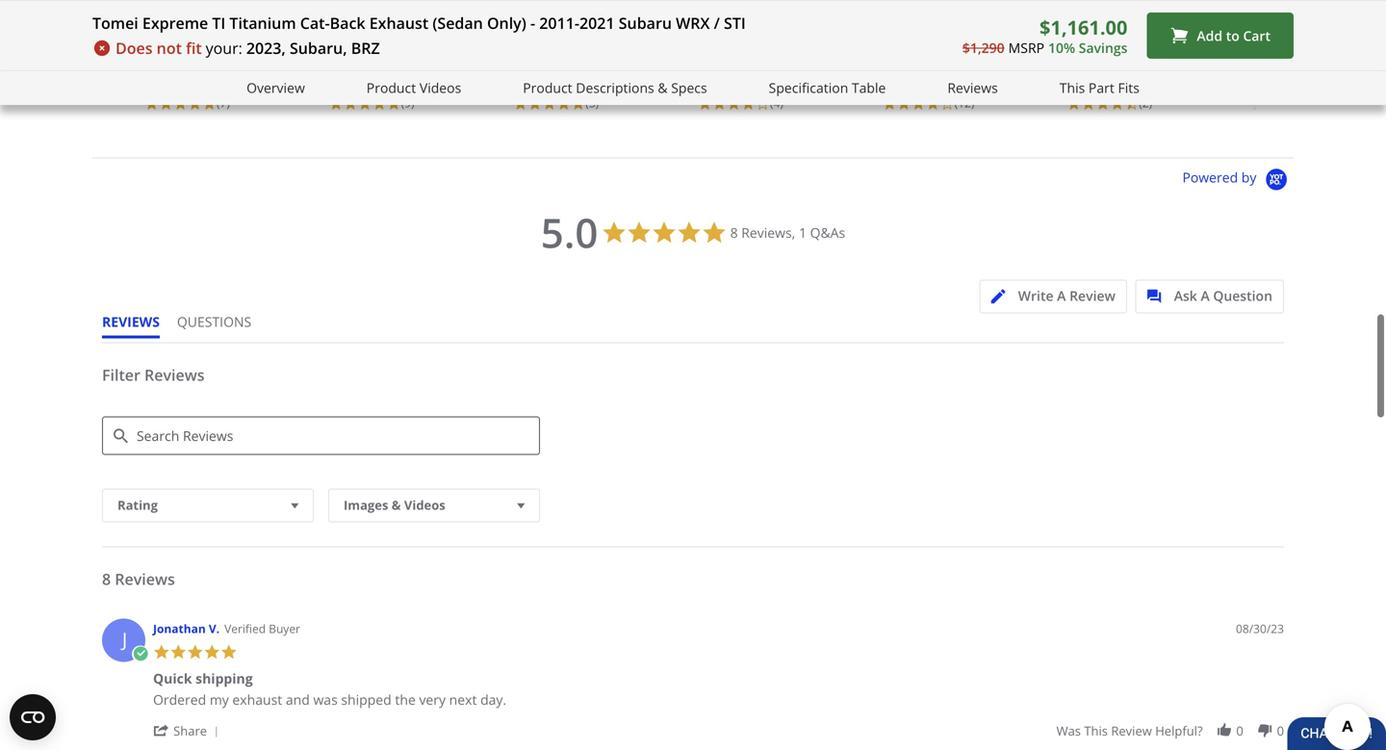 Task type: locate. For each thing, give the bounding box(es) containing it.
sti
[[724, 13, 746, 33]]

overview link
[[247, 77, 305, 99]]

jdm right olm
[[729, 78, 753, 95]]

0 right vote up review by jonathan v. on 30 aug 2023 image
[[1237, 722, 1244, 740]]

star image
[[159, 97, 173, 111], [343, 97, 358, 111], [358, 97, 372, 111], [372, 97, 387, 111], [528, 97, 543, 111], [543, 97, 557, 111], [727, 97, 742, 111], [742, 97, 756, 111], [1082, 97, 1096, 111], [1111, 97, 1125, 111], [1252, 97, 1266, 111], [170, 644, 187, 661], [204, 644, 221, 661], [221, 644, 237, 661]]

specs
[[671, 78, 708, 97]]

vote up review by jonathan v. on 30 aug 2023 image
[[1217, 722, 1233, 739]]

fits
[[1119, 78, 1140, 97]]

facelift
[[1132, 78, 1174, 95]]

jdm
[[729, 78, 753, 95], [1177, 78, 1201, 95]]

1 product from the left
[[367, 78, 416, 97]]

4 total reviews element
[[698, 95, 852, 111]]

0 horizontal spatial subaru
[[329, 78, 371, 95]]

(12)
[[955, 95, 975, 111]]

stock
[[623, 78, 654, 95]]

0 horizontal spatial -
[[457, 78, 461, 95]]

drl
[[1235, 78, 1258, 95]]

1 vertical spatial filter
[[102, 365, 141, 385]]

1 horizontal spatial filter
[[425, 78, 454, 95]]

reviews
[[948, 78, 999, 97], [145, 365, 205, 385], [115, 569, 175, 589]]

next
[[449, 691, 477, 709]]

cat-
[[300, 13, 330, 33]]

olm jdm precision led lift gate...
[[698, 78, 897, 95]]

0 vertical spatial subaru
[[619, 13, 672, 33]]

8 reviews
[[102, 569, 175, 589]]

0 vertical spatial reviews
[[948, 78, 999, 97]]

group
[[1057, 722, 1285, 740]]

reviews inside heading
[[145, 365, 205, 385]]

empty star image down n/a link
[[941, 97, 955, 111]]

1 horizontal spatial subaru
[[619, 13, 672, 33]]

1 3 total reviews element from the left
[[514, 95, 668, 111]]

quick up the ordered
[[153, 669, 192, 688]]

-
[[531, 13, 536, 33], [457, 78, 461, 95]]

- left 2015-
[[457, 78, 461, 95]]

& inside field
[[392, 496, 401, 514]]

1 horizontal spatial product
[[523, 78, 573, 97]]

star image
[[144, 97, 159, 111], [173, 97, 188, 111], [188, 97, 202, 111], [202, 97, 217, 111], [329, 97, 343, 111], [387, 97, 401, 111], [514, 97, 528, 111], [557, 97, 571, 111], [571, 97, 586, 111], [698, 97, 713, 111], [713, 97, 727, 111], [883, 97, 897, 111], [897, 97, 912, 111], [912, 97, 926, 111], [926, 97, 941, 111], [1067, 97, 1082, 111], [1096, 97, 1111, 111], [153, 644, 170, 661], [187, 644, 204, 661]]

down triangle image inside images & videos field
[[513, 496, 530, 515]]

verified buyer heading
[[225, 621, 300, 637]]

0 horizontal spatial 0
[[1237, 722, 1244, 740]]

& right stock
[[658, 78, 668, 97]]

share image
[[153, 722, 170, 739]]

subispeed facelift jdm style drl +...
[[1067, 78, 1279, 95]]

subaru oem oil filter - 2015-2024... link
[[329, 0, 536, 95]]

1 vertical spatial 8
[[102, 569, 111, 589]]

reviews down $1,290
[[948, 78, 999, 97]]

0 vertical spatial quick
[[193, 78, 226, 95]]

1 horizontal spatial 3 total reviews element
[[1252, 95, 1387, 111]]

product
[[367, 78, 416, 97], [523, 78, 573, 97]]

fumoto quick engine oil drain valve... link
[[144, 0, 367, 95]]

0 horizontal spatial empty star image
[[756, 97, 770, 111]]

1 horizontal spatial (3)
[[1324, 95, 1338, 111]]

0 horizontal spatial a
[[1058, 287, 1067, 305]]

product descriptions & specs link
[[523, 77, 708, 99]]

& right images
[[392, 496, 401, 514]]

videos right images
[[404, 496, 446, 514]]

reviews down questions
[[145, 365, 205, 385]]

add to cart
[[1198, 26, 1271, 45]]

reviews for filter reviews
[[145, 365, 205, 385]]

(3)
[[586, 95, 599, 111], [1324, 95, 1338, 111]]

1
[[799, 223, 807, 242]]

by
[[1242, 168, 1257, 186]]

does not fit your: 2023, subaru, brz
[[116, 38, 380, 58]]

1 down triangle image from the left
[[287, 496, 303, 515]]

review
[[1112, 722, 1153, 740]]

to
[[1227, 26, 1240, 45]]

a right write
[[1058, 287, 1067, 305]]

1 a from the left
[[1058, 287, 1067, 305]]

9 total reviews element
[[329, 95, 483, 111]]

0 horizontal spatial (3)
[[586, 95, 599, 111]]

filter right (9) at the left
[[425, 78, 454, 95]]

add to cart button
[[1147, 13, 1294, 59]]

n/a link
[[883, 0, 1037, 95]]

10%
[[1049, 38, 1076, 57]]

1 vertical spatial quick
[[153, 669, 192, 688]]

reviews up the jonathan
[[115, 569, 175, 589]]

1 (3) from the left
[[586, 95, 599, 111]]

share button
[[153, 721, 226, 740]]

1 horizontal spatial a
[[1201, 287, 1210, 305]]

(9)
[[401, 95, 415, 111]]

- right only) on the left top of page
[[531, 13, 536, 33]]

0 horizontal spatial oil
[[272, 78, 288, 95]]

quick
[[193, 78, 226, 95], [153, 669, 192, 688]]

quick left engine
[[193, 78, 226, 95]]

1 horizontal spatial jdm
[[1177, 78, 1201, 95]]

jdm left style
[[1177, 78, 1201, 95]]

2 vertical spatial reviews
[[115, 569, 175, 589]]

1 oil from the left
[[272, 78, 288, 95]]

0 horizontal spatial down triangle image
[[287, 496, 303, 515]]

descriptions
[[576, 78, 655, 97]]

2023,
[[246, 38, 286, 58]]

08/30/23
[[1237, 621, 1285, 637]]

brz
[[351, 38, 380, 58]]

0 horizontal spatial jdm
[[729, 78, 753, 95]]

ngk laser iridium stock heat range... link
[[514, 0, 735, 95]]

2 0 from the left
[[1278, 722, 1285, 740]]

oem
[[374, 78, 402, 95]]

empty star image down precision
[[756, 97, 770, 111]]

2 product from the left
[[523, 78, 573, 97]]

0 horizontal spatial quick
[[153, 669, 192, 688]]

tomei expreme ti titanium cat-back exhaust (sedan only) - 2011-2021 subaru wrx / sti
[[92, 13, 746, 33]]

down triangle image inside rating filter field
[[287, 496, 303, 515]]

1 vertical spatial -
[[457, 78, 461, 95]]

style
[[1204, 78, 1232, 95]]

subaru
[[619, 13, 672, 33], [329, 78, 371, 95]]

1 empty star image from the left
[[756, 97, 770, 111]]

8 reviews, 1 q&as
[[731, 223, 846, 242]]

oil
[[272, 78, 288, 95], [405, 78, 422, 95]]

exhaust
[[370, 13, 429, 33]]

empty star image
[[756, 97, 770, 111], [941, 97, 955, 111]]

0 vertical spatial 8
[[731, 223, 738, 242]]

5.0
[[541, 205, 598, 260]]

product descriptions & specs
[[523, 78, 708, 97]]

0 vertical spatial -
[[531, 13, 536, 33]]

reviews,
[[742, 223, 796, 242]]

2015-
[[465, 78, 497, 95]]

2 down triangle image from the left
[[513, 496, 530, 515]]

v.
[[209, 621, 220, 637]]

specification
[[769, 78, 849, 97]]

&
[[658, 78, 668, 97], [392, 496, 401, 514]]

1 horizontal spatial 8
[[731, 223, 738, 242]]

1 horizontal spatial quick
[[193, 78, 226, 95]]

2 a from the left
[[1201, 287, 1210, 305]]

2024...
[[497, 78, 536, 95]]

add
[[1198, 26, 1223, 45]]

1 horizontal spatial &
[[658, 78, 668, 97]]

videos inside field
[[404, 496, 446, 514]]

a right ask
[[1201, 287, 1210, 305]]

1 horizontal spatial empty star image
[[941, 97, 955, 111]]

videos right (9) at the left
[[420, 78, 462, 97]]

down triangle image
[[287, 496, 303, 515], [513, 496, 530, 515]]

jonathan
[[153, 621, 206, 637]]

0 horizontal spatial 3 total reviews element
[[514, 95, 668, 111]]

2 empty star image from the left
[[941, 97, 955, 111]]

Search Reviews search field
[[102, 417, 540, 455]]

shipped
[[341, 691, 392, 709]]

magnifying glass image
[[114, 429, 128, 444]]

1 horizontal spatial -
[[531, 13, 536, 33]]

7 total reviews element
[[144, 95, 299, 111]]

write a review button
[[980, 280, 1128, 313]]

12 total reviews element
[[883, 95, 1037, 111]]

0 vertical spatial &
[[658, 78, 668, 97]]

lift
[[838, 78, 857, 95]]

$1,290
[[963, 38, 1005, 57]]

0 horizontal spatial product
[[367, 78, 416, 97]]

filter down reviews
[[102, 365, 141, 385]]

laser
[[543, 78, 575, 95]]

1 vertical spatial &
[[392, 496, 401, 514]]

overview
[[247, 78, 305, 97]]

0 horizontal spatial filter
[[102, 365, 141, 385]]

subaru left 'wrx'
[[619, 13, 672, 33]]

1 jdm from the left
[[729, 78, 753, 95]]

fumoto quick engine oil drain valve...
[[144, 78, 367, 95]]

group containing was this review helpful?
[[1057, 722, 1285, 740]]

0 right 'vote down review by jonathan v. on 30 aug 2023' icon
[[1278, 722, 1285, 740]]

was
[[1057, 722, 1082, 740]]

3 total reviews element
[[514, 95, 668, 111], [1252, 95, 1387, 111]]

down triangle image for rating
[[287, 496, 303, 515]]

1 vertical spatial reviews
[[145, 365, 205, 385]]

subaru left oem
[[329, 78, 371, 95]]

subaru inside "subaru oem oil filter - 2015-2024..." link
[[329, 78, 371, 95]]

1 horizontal spatial down triangle image
[[513, 496, 530, 515]]

1 horizontal spatial 0
[[1278, 722, 1285, 740]]

my
[[210, 691, 229, 709]]

dialog image
[[1148, 289, 1172, 304]]

was
[[313, 691, 338, 709]]

review date 08/30/23 element
[[1237, 621, 1285, 637]]

ngk laser iridium stock heat range...
[[514, 78, 735, 95]]

back
[[330, 13, 366, 33]]

a
[[1058, 287, 1067, 305], [1201, 287, 1210, 305]]

0 horizontal spatial &
[[392, 496, 401, 514]]

1 vertical spatial subaru
[[329, 78, 371, 95]]

1 vertical spatial videos
[[404, 496, 446, 514]]

this
[[1060, 78, 1086, 97]]

0 horizontal spatial 8
[[102, 569, 111, 589]]

down triangle image for images & videos
[[513, 496, 530, 515]]

1 horizontal spatial oil
[[405, 78, 422, 95]]

1 0 from the left
[[1237, 722, 1244, 740]]

8 for 8 reviews, 1 q&as
[[731, 223, 738, 242]]

tab list
[[102, 313, 269, 342]]

helpful?
[[1156, 722, 1203, 740]]

product for product videos
[[367, 78, 416, 97]]



Task type: describe. For each thing, give the bounding box(es) containing it.
images
[[344, 496, 389, 514]]

vote down review by jonathan v. on 30 aug 2023 image
[[1257, 722, 1274, 739]]

the
[[395, 691, 416, 709]]

jdm inside "link"
[[729, 78, 753, 95]]

savings
[[1079, 38, 1128, 57]]

q&as
[[811, 223, 846, 242]]

was this review helpful?
[[1057, 722, 1203, 740]]

subispeed
[[1067, 78, 1129, 95]]

ask
[[1175, 287, 1198, 305]]

ordered
[[153, 691, 206, 709]]

(sedan
[[433, 13, 483, 33]]

filter inside heading
[[102, 365, 141, 385]]

fumoto
[[144, 78, 190, 95]]

olm
[[698, 78, 726, 95]]

fit
[[186, 38, 202, 58]]

0 vertical spatial videos
[[420, 78, 462, 97]]

expreme
[[142, 13, 208, 33]]

a for ask
[[1201, 287, 1210, 305]]

(2)
[[1140, 95, 1153, 111]]

2011-
[[540, 13, 580, 33]]

specification table link
[[769, 77, 886, 99]]

part
[[1089, 78, 1115, 97]]

day.
[[481, 691, 507, 709]]

j
[[122, 626, 127, 653]]

Rating Filter field
[[102, 489, 314, 522]]

tomei
[[92, 13, 138, 33]]

a for write
[[1058, 287, 1067, 305]]

and
[[286, 691, 310, 709]]

2 oil from the left
[[405, 78, 422, 95]]

wrx
[[676, 13, 710, 33]]

ask a question button
[[1136, 280, 1285, 313]]

msrp
[[1009, 38, 1045, 57]]

very
[[419, 691, 446, 709]]

cart
[[1244, 26, 1271, 45]]

jonathan v. verified buyer
[[153, 621, 300, 637]]

iridium
[[578, 78, 620, 95]]

shipping
[[196, 669, 253, 688]]

(4)
[[770, 95, 784, 111]]

open widget image
[[10, 694, 56, 741]]

product videos link
[[367, 77, 462, 99]]

subispeed facelift jdm style drl +... link
[[1067, 0, 1279, 95]]

led
[[812, 78, 835, 95]]

quick shipping ordered my exhaust and was shipped the very next day.
[[153, 669, 507, 709]]

olm jdm precision led lift gate... link
[[698, 0, 897, 95]]

product for product descriptions & specs
[[523, 78, 573, 97]]

Images & Videos Filter field
[[328, 489, 540, 522]]

table
[[852, 78, 886, 97]]

ask a question
[[1175, 287, 1273, 305]]

8 for 8 reviews
[[102, 569, 111, 589]]

write
[[1019, 287, 1054, 305]]

5.0 star rating element
[[541, 205, 598, 260]]

subaru,
[[290, 38, 347, 58]]

2 3 total reviews element from the left
[[1252, 95, 1387, 111]]

rating
[[118, 496, 158, 514]]

gate...
[[860, 78, 897, 95]]

precision
[[756, 78, 809, 95]]

$1,161.00
[[1040, 14, 1128, 40]]

filter reviews
[[102, 365, 205, 385]]

exhaust
[[233, 691, 282, 709]]

write a review
[[1019, 287, 1116, 305]]

ti
[[212, 13, 226, 33]]

0 vertical spatial filter
[[425, 78, 454, 95]]

this part fits
[[1060, 78, 1140, 97]]

powered
[[1183, 168, 1239, 186]]

write no frame image
[[992, 289, 1016, 304]]

tab list containing reviews
[[102, 313, 269, 342]]

questions
[[177, 313, 252, 331]]

heat
[[658, 78, 685, 95]]

not
[[157, 38, 182, 58]]

reviews link
[[948, 77, 999, 99]]

half star image
[[1125, 97, 1140, 111]]

buyer
[[269, 621, 300, 637]]

2 (3) from the left
[[1324, 95, 1338, 111]]

engine
[[229, 78, 269, 95]]

rating element
[[102, 489, 314, 522]]

powered by
[[1183, 168, 1261, 186]]

quick inside quick shipping ordered my exhaust and was shipped the very next day.
[[153, 669, 192, 688]]

reviews for 8 reviews
[[115, 569, 175, 589]]

2 jdm from the left
[[1177, 78, 1201, 95]]

seperator image
[[211, 727, 222, 738]]

2021
[[580, 13, 615, 33]]

powered by link
[[1183, 168, 1294, 192]]

only)
[[487, 13, 527, 33]]

specification table
[[769, 78, 886, 97]]

circle checkmark image
[[132, 646, 149, 663]]

share
[[173, 722, 207, 740]]

filter reviews heading
[[102, 365, 1285, 402]]

empty star image for olm jdm precision led lift gate...
[[756, 97, 770, 111]]

quick shipping heading
[[153, 669, 253, 692]]

review
[[1070, 287, 1116, 305]]

2 total reviews element
[[1067, 95, 1221, 111]]

n/a
[[883, 78, 905, 95]]

valve...
[[327, 78, 367, 95]]

empty star image for n/a
[[941, 97, 955, 111]]

does
[[116, 38, 153, 58]]

images & videos element
[[328, 489, 540, 522]]



Task type: vqa. For each thing, say whether or not it's contained in the screenshot.
'AVERAGE'
no



